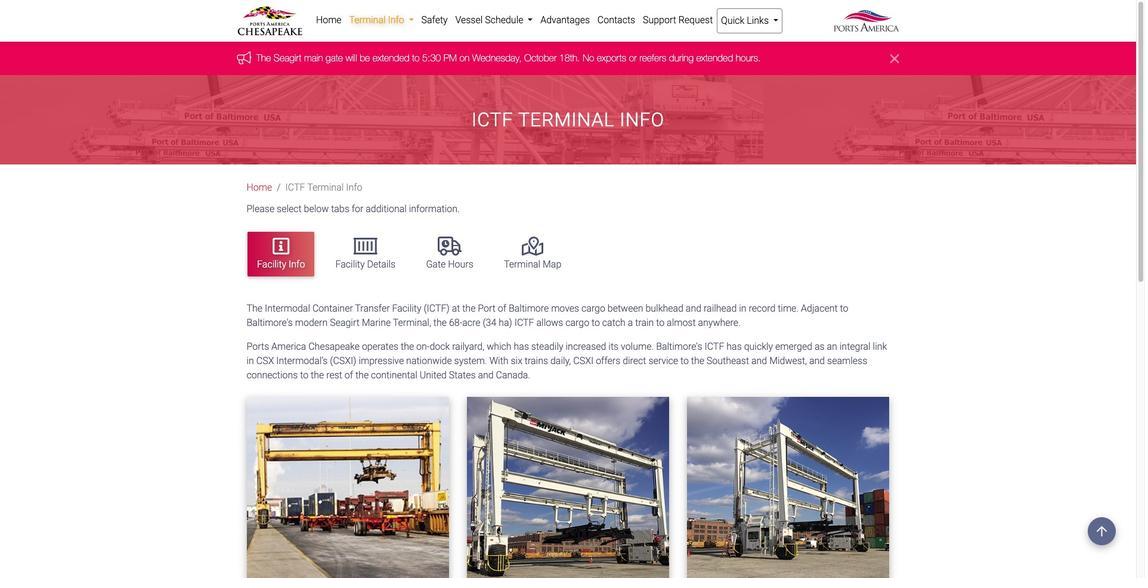 Task type: locate. For each thing, give the bounding box(es) containing it.
has up six
[[514, 341, 529, 352]]

1 vertical spatial the
[[247, 303, 263, 314]]

system.
[[454, 355, 487, 367]]

0 vertical spatial the
[[256, 53, 271, 63]]

on-
[[416, 341, 430, 352]]

daily,
[[551, 355, 571, 367]]

tab list
[[242, 226, 899, 282]]

home up gate
[[316, 14, 342, 26]]

2 has from the left
[[727, 341, 742, 352]]

extended right during
[[696, 53, 733, 63]]

chesapeake
[[309, 341, 360, 352]]

volume.
[[621, 341, 654, 352]]

safety link
[[418, 8, 452, 32]]

time.
[[778, 303, 799, 314]]

the intermodal container transfer facility (ictf) at the port of baltimore moves cargo between bulkhead and railhead in record time. adjacent to baltimore's modern seagirt marine terminal, the 68-acre (34 ha) ictf allows cargo to catch a train to almost anywhere.
[[247, 303, 848, 328]]

home link up please
[[247, 182, 272, 193]]

cargo down moves
[[566, 317, 589, 328]]

1 horizontal spatial ictf terminal info
[[472, 109, 665, 131]]

the left the on- at the bottom left of the page
[[401, 341, 414, 352]]

0 horizontal spatial ictf terminal image
[[247, 397, 449, 579]]

an
[[827, 341, 837, 352]]

and down quickly
[[752, 355, 767, 367]]

exports
[[597, 53, 626, 63]]

0 horizontal spatial of
[[345, 370, 353, 381]]

october
[[524, 53, 557, 63]]

0 horizontal spatial facility
[[257, 259, 286, 270]]

between
[[608, 303, 643, 314]]

facility left details
[[336, 259, 365, 270]]

to inside alert
[[412, 53, 420, 63]]

0 vertical spatial seagirt
[[274, 53, 302, 63]]

marine
[[362, 317, 391, 328]]

has up southeast
[[727, 341, 742, 352]]

quickly
[[744, 341, 773, 352]]

schedule
[[485, 14, 523, 26]]

the left intermodal
[[247, 303, 263, 314]]

please
[[247, 204, 274, 215]]

seagirt inside alert
[[274, 53, 302, 63]]

facility up terminal,
[[392, 303, 421, 314]]

at
[[452, 303, 460, 314]]

steadily
[[531, 341, 563, 352]]

baltimore's down intermodal
[[247, 317, 293, 328]]

hours.
[[736, 53, 761, 63]]

0 vertical spatial in
[[739, 303, 747, 314]]

rest
[[326, 370, 342, 381]]

2 horizontal spatial ictf terminal image
[[687, 397, 890, 579]]

terminal,
[[393, 317, 431, 328]]

the inside the intermodal container transfer facility (ictf) at the port of baltimore moves cargo between bulkhead and railhead in record time. adjacent to baltimore's modern seagirt marine terminal, the 68-acre (34 ha) ictf allows cargo to catch a train to almost anywhere.
[[247, 303, 263, 314]]

acre
[[462, 317, 481, 328]]

0 horizontal spatial baltimore's
[[247, 317, 293, 328]]

ictf terminal info
[[472, 109, 665, 131], [285, 182, 362, 193]]

hours
[[448, 259, 473, 270]]

1 horizontal spatial seagirt
[[330, 317, 360, 328]]

of up ha)
[[498, 303, 506, 314]]

southeast
[[707, 355, 749, 367]]

the left southeast
[[691, 355, 704, 367]]

1 horizontal spatial in
[[739, 303, 747, 314]]

0 vertical spatial home link
[[312, 8, 345, 32]]

facility for facility details
[[336, 259, 365, 270]]

1 horizontal spatial extended
[[696, 53, 733, 63]]

bullhorn image
[[237, 51, 256, 64]]

close image
[[890, 52, 899, 66]]

to
[[412, 53, 420, 63], [840, 303, 848, 314], [592, 317, 600, 328], [656, 317, 665, 328], [681, 355, 689, 367], [300, 370, 309, 381]]

1 horizontal spatial ictf terminal image
[[467, 397, 669, 579]]

0 horizontal spatial in
[[247, 355, 254, 367]]

csxi
[[573, 355, 594, 367]]

the seagirt main gate will be extended to 5:30 pm on wednesday, october 18th.  no exports or reefers during extended hours. link
[[256, 53, 761, 63]]

terminal info
[[349, 14, 407, 26]]

or
[[629, 53, 637, 63]]

main
[[304, 53, 323, 63]]

seagirt left main
[[274, 53, 302, 63]]

1 ictf terminal image from the left
[[247, 397, 449, 579]]

intermodal
[[265, 303, 310, 314]]

0 vertical spatial cargo
[[582, 303, 605, 314]]

0 horizontal spatial extended
[[373, 53, 410, 63]]

0 vertical spatial ictf terminal info
[[472, 109, 665, 131]]

2 extended from the left
[[696, 53, 733, 63]]

operates
[[362, 341, 399, 352]]

1 horizontal spatial facility
[[336, 259, 365, 270]]

connections
[[247, 370, 298, 381]]

seagirt down container
[[330, 317, 360, 328]]

1 horizontal spatial baltimore's
[[656, 341, 702, 352]]

0 horizontal spatial ictf terminal info
[[285, 182, 362, 193]]

in inside ports america chesapeake operates the on-dock railyard, which has steadily increased its volume. baltimore's ictf has quickly emerged as an integral link in csx intermodal's (csxi) impressive nationwide system. with six trains daily, csxi offers direct service to the southeast and midwest, and seamless connections to the rest of the continental united states and canada.
[[247, 355, 254, 367]]

with
[[490, 355, 509, 367]]

1 vertical spatial home
[[247, 182, 272, 193]]

of right rest on the left bottom of page
[[345, 370, 353, 381]]

1 horizontal spatial has
[[727, 341, 742, 352]]

(csxi)
[[330, 355, 356, 367]]

to left 5:30
[[412, 53, 420, 63]]

2 horizontal spatial facility
[[392, 303, 421, 314]]

go to top image
[[1088, 518, 1116, 546]]

in
[[739, 303, 747, 314], [247, 355, 254, 367]]

baltimore's
[[247, 317, 293, 328], [656, 341, 702, 352]]

of
[[498, 303, 506, 314], [345, 370, 353, 381]]

quick links link
[[717, 8, 783, 33]]

facility info
[[257, 259, 305, 270]]

ictf inside ports america chesapeake operates the on-dock railyard, which has steadily increased its volume. baltimore's ictf has quickly emerged as an integral link in csx intermodal's (csxi) impressive nationwide system. with six trains daily, csxi offers direct service to the southeast and midwest, and seamless connections to the rest of the continental united states and canada.
[[705, 341, 724, 352]]

vessel
[[455, 14, 483, 26]]

gate hours
[[426, 259, 473, 270]]

record
[[749, 303, 776, 314]]

moves
[[551, 303, 579, 314]]

1 horizontal spatial of
[[498, 303, 506, 314]]

railyard,
[[452, 341, 485, 352]]

in left the csx
[[247, 355, 254, 367]]

and up 'almost'
[[686, 303, 702, 314]]

transfer
[[355, 303, 390, 314]]

1 vertical spatial in
[[247, 355, 254, 367]]

facility info link
[[248, 232, 315, 277]]

1 vertical spatial baltimore's
[[656, 341, 702, 352]]

0 horizontal spatial has
[[514, 341, 529, 352]]

facility inside the intermodal container transfer facility (ictf) at the port of baltimore moves cargo between bulkhead and railhead in record time. adjacent to baltimore's modern seagirt marine terminal, the 68-acre (34 ha) ictf allows cargo to catch a train to almost anywhere.
[[392, 303, 421, 314]]

home
[[316, 14, 342, 26], [247, 182, 272, 193]]

home up please
[[247, 182, 272, 193]]

1 vertical spatial seagirt
[[330, 317, 360, 328]]

please select below tabs for additional information.
[[247, 204, 460, 215]]

terminal
[[349, 14, 386, 26], [518, 109, 615, 131], [307, 182, 344, 193], [504, 259, 540, 270]]

home link up gate
[[312, 8, 345, 32]]

3 ictf terminal image from the left
[[687, 397, 890, 579]]

tab list containing facility info
[[242, 226, 899, 282]]

1 vertical spatial of
[[345, 370, 353, 381]]

ictf terminal image
[[247, 397, 449, 579], [467, 397, 669, 579], [687, 397, 890, 579]]

baltimore's up service
[[656, 341, 702, 352]]

and down the as
[[809, 355, 825, 367]]

1 horizontal spatial home
[[316, 14, 342, 26]]

the down the (ictf)
[[434, 317, 447, 328]]

baltimore
[[509, 303, 549, 314]]

1 vertical spatial ictf terminal info
[[285, 182, 362, 193]]

0 horizontal spatial home
[[247, 182, 272, 193]]

adjacent
[[801, 303, 838, 314]]

ports
[[247, 341, 269, 352]]

5:30
[[422, 53, 441, 63]]

which
[[487, 341, 512, 352]]

of inside ports america chesapeake operates the on-dock railyard, which has steadily increased its volume. baltimore's ictf has quickly emerged as an integral link in csx intermodal's (csxi) impressive nationwide system. with six trains daily, csxi offers direct service to the southeast and midwest, and seamless connections to the rest of the continental united states and canada.
[[345, 370, 353, 381]]

extended
[[373, 53, 410, 63], [696, 53, 733, 63]]

1 vertical spatial home link
[[247, 182, 272, 193]]

tab panel
[[238, 302, 899, 579]]

extended right be
[[373, 53, 410, 63]]

gate hours link
[[417, 232, 483, 277]]

the inside alert
[[256, 53, 271, 63]]

trains
[[525, 355, 548, 367]]

home link
[[312, 8, 345, 32], [247, 182, 272, 193]]

link
[[873, 341, 887, 352]]

intermodal's
[[276, 355, 328, 367]]

info
[[388, 14, 404, 26], [620, 109, 665, 131], [346, 182, 362, 193], [289, 259, 305, 270]]

facility up intermodal
[[257, 259, 286, 270]]

cargo up catch
[[582, 303, 605, 314]]

catch
[[602, 317, 626, 328]]

for
[[352, 204, 363, 215]]

0 vertical spatial baltimore's
[[247, 317, 293, 328]]

vessel schedule link
[[452, 8, 537, 32]]

0 vertical spatial of
[[498, 303, 506, 314]]

container
[[313, 303, 353, 314]]

0 horizontal spatial seagirt
[[274, 53, 302, 63]]

in left record
[[739, 303, 747, 314]]

the left main
[[256, 53, 271, 63]]

facility details
[[336, 259, 396, 270]]

and down the with
[[478, 370, 494, 381]]



Task type: vqa. For each thing, say whether or not it's contained in the screenshot.
Intermodal
yes



Task type: describe. For each thing, give the bounding box(es) containing it.
offers
[[596, 355, 620, 367]]

no
[[583, 53, 594, 63]]

emerged
[[775, 341, 812, 352]]

dock
[[430, 341, 450, 352]]

its
[[609, 341, 619, 352]]

details
[[367, 259, 396, 270]]

(34
[[483, 317, 496, 328]]

advantages
[[541, 14, 590, 26]]

map
[[543, 259, 561, 270]]

baltimore's inside ports america chesapeake operates the on-dock railyard, which has steadily increased its volume. baltimore's ictf has quickly emerged as an integral link in csx intermodal's (csxi) impressive nationwide system. with six trains daily, csxi offers direct service to the southeast and midwest, and seamless connections to the rest of the continental united states and canada.
[[656, 341, 702, 352]]

canada.
[[496, 370, 530, 381]]

on
[[460, 53, 470, 63]]

to down bulkhead
[[656, 317, 665, 328]]

the for the intermodal container transfer facility (ictf) at the port of baltimore moves cargo between bulkhead and railhead in record time. adjacent to baltimore's modern seagirt marine terminal, the 68-acre (34 ha) ictf allows cargo to catch a train to almost anywhere.
[[247, 303, 263, 314]]

and inside the intermodal container transfer facility (ictf) at the port of baltimore moves cargo between bulkhead and railhead in record time. adjacent to baltimore's modern seagirt marine terminal, the 68-acre (34 ha) ictf allows cargo to catch a train to almost anywhere.
[[686, 303, 702, 314]]

1 has from the left
[[514, 341, 529, 352]]

seagirt inside the intermodal container transfer facility (ictf) at the port of baltimore moves cargo between bulkhead and railhead in record time. adjacent to baltimore's modern seagirt marine terminal, the 68-acre (34 ha) ictf allows cargo to catch a train to almost anywhere.
[[330, 317, 360, 328]]

train
[[635, 317, 654, 328]]

to left catch
[[592, 317, 600, 328]]

of inside the intermodal container transfer facility (ictf) at the port of baltimore moves cargo between bulkhead and railhead in record time. adjacent to baltimore's modern seagirt marine terminal, the 68-acre (34 ha) ictf allows cargo to catch a train to almost anywhere.
[[498, 303, 506, 314]]

railhead
[[704, 303, 737, 314]]

information.
[[409, 204, 460, 215]]

america
[[271, 341, 306, 352]]

ha)
[[499, 317, 512, 328]]

facility details link
[[326, 232, 405, 277]]

impressive
[[359, 355, 404, 367]]

68-
[[449, 317, 462, 328]]

the seagirt main gate will be extended to 5:30 pm on wednesday, october 18th.  no exports or reefers during extended hours.
[[256, 53, 761, 63]]

links
[[747, 15, 769, 26]]

1 horizontal spatial home link
[[312, 8, 345, 32]]

to down 'intermodal's'
[[300, 370, 309, 381]]

anywhere.
[[698, 317, 741, 328]]

the left rest on the left bottom of page
[[311, 370, 324, 381]]

seamless
[[827, 355, 867, 367]]

0 vertical spatial home
[[316, 14, 342, 26]]

continental
[[371, 370, 417, 381]]

1 vertical spatial cargo
[[566, 317, 589, 328]]

a
[[628, 317, 633, 328]]

integral
[[840, 341, 871, 352]]

to right adjacent at bottom
[[840, 303, 848, 314]]

request
[[679, 14, 713, 26]]

the seagirt main gate will be extended to 5:30 pm on wednesday, october 18th.  no exports or reefers during extended hours. alert
[[0, 42, 1136, 75]]

service
[[649, 355, 678, 367]]

contacts link
[[594, 8, 639, 32]]

advantages link
[[537, 8, 594, 32]]

facility for facility info
[[257, 259, 286, 270]]

terminal map link
[[494, 232, 571, 277]]

states
[[449, 370, 476, 381]]

additional
[[366, 204, 407, 215]]

reefers
[[640, 53, 666, 63]]

below
[[304, 204, 329, 215]]

1 extended from the left
[[373, 53, 410, 63]]

tab panel containing the intermodal container transfer facility (ictf) at the port of baltimore moves cargo between bulkhead and railhead in record time. adjacent to baltimore's modern seagirt marine terminal, the 68-acre (34 ha) ictf allows cargo to catch a train to almost anywhere.
[[238, 302, 899, 579]]

vessel schedule
[[455, 14, 526, 26]]

quick links
[[721, 15, 771, 26]]

allows
[[537, 317, 563, 328]]

modern
[[295, 317, 328, 328]]

0 horizontal spatial home link
[[247, 182, 272, 193]]

terminal info link
[[345, 8, 418, 32]]

quick
[[721, 15, 745, 26]]

as
[[815, 341, 825, 352]]

support request
[[643, 14, 713, 26]]

to right service
[[681, 355, 689, 367]]

(ictf)
[[424, 303, 450, 314]]

increased
[[566, 341, 606, 352]]

the right at
[[462, 303, 476, 314]]

support
[[643, 14, 676, 26]]

the down (csxi)
[[355, 370, 369, 381]]

pm
[[444, 53, 457, 63]]

united
[[420, 370, 447, 381]]

gate
[[426, 259, 446, 270]]

ports america chesapeake operates the on-dock railyard, which has steadily increased its volume. baltimore's ictf has quickly emerged as an integral link in csx intermodal's (csxi) impressive nationwide system. with six trains daily, csxi offers direct service to the southeast and midwest, and seamless connections to the rest of the continental united states and canada.
[[247, 341, 887, 381]]

wednesday,
[[472, 53, 522, 63]]

direct
[[623, 355, 646, 367]]

nationwide
[[406, 355, 452, 367]]

port
[[478, 303, 496, 314]]

baltimore's inside the intermodal container transfer facility (ictf) at the port of baltimore moves cargo between bulkhead and railhead in record time. adjacent to baltimore's modern seagirt marine terminal, the 68-acre (34 ha) ictf allows cargo to catch a train to almost anywhere.
[[247, 317, 293, 328]]

the for the seagirt main gate will be extended to 5:30 pm on wednesday, october 18th.  no exports or reefers during extended hours.
[[256, 53, 271, 63]]

support request link
[[639, 8, 717, 32]]

safety
[[421, 14, 448, 26]]

almost
[[667, 317, 696, 328]]

contacts
[[598, 14, 635, 26]]

csx
[[256, 355, 274, 367]]

in inside the intermodal container transfer facility (ictf) at the port of baltimore moves cargo between bulkhead and railhead in record time. adjacent to baltimore's modern seagirt marine terminal, the 68-acre (34 ha) ictf allows cargo to catch a train to almost anywhere.
[[739, 303, 747, 314]]

will
[[346, 53, 357, 63]]

tabs
[[331, 204, 349, 215]]

ictf inside the intermodal container transfer facility (ictf) at the port of baltimore moves cargo between bulkhead and railhead in record time. adjacent to baltimore's modern seagirt marine terminal, the 68-acre (34 ha) ictf allows cargo to catch a train to almost anywhere.
[[515, 317, 534, 328]]

terminal map
[[504, 259, 561, 270]]

be
[[360, 53, 370, 63]]

2 ictf terminal image from the left
[[467, 397, 669, 579]]

bulkhead
[[646, 303, 684, 314]]

select
[[277, 204, 302, 215]]

18th.
[[559, 53, 580, 63]]



